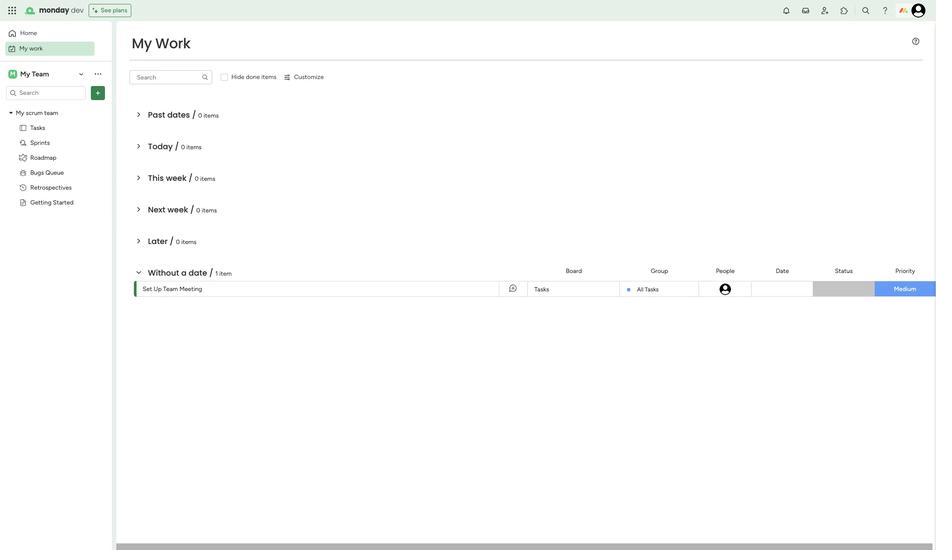 Task type: describe. For each thing, give the bounding box(es) containing it.
items inside this week / 0 items
[[200, 175, 215, 183]]

monday
[[39, 5, 69, 15]]

up
[[154, 285, 162, 293]]

scrum
[[26, 109, 43, 117]]

week for next
[[167, 204, 188, 215]]

priority
[[896, 267, 915, 275]]

a
[[181, 267, 187, 278]]

people
[[716, 267, 735, 275]]

team
[[44, 109, 58, 117]]

/ up next week / 0 items
[[189, 173, 193, 184]]

team inside workspace selection 'element'
[[32, 70, 49, 78]]

dates
[[167, 109, 190, 120]]

set up team meeting
[[143, 285, 202, 293]]

workspace image
[[8, 69, 17, 79]]

queue
[[45, 169, 64, 176]]

inbox image
[[801, 6, 810, 15]]

plans
[[113, 7, 127, 14]]

m
[[10, 70, 15, 78]]

my work
[[19, 45, 43, 52]]

see plans
[[101, 7, 127, 14]]

menu image
[[912, 38, 920, 45]]

search image
[[202, 74, 209, 81]]

home button
[[5, 26, 94, 40]]

/ right later on the top left
[[170, 236, 174, 247]]

items inside "past dates / 0 items"
[[204, 112, 219, 119]]

my work
[[132, 33, 191, 53]]

group
[[651, 267, 668, 275]]

/ right dates
[[192, 109, 196, 120]]

next week / 0 items
[[148, 204, 217, 215]]

bugs
[[30, 169, 44, 176]]

public board image
[[19, 198, 27, 207]]

Search in workspace field
[[18, 88, 73, 98]]

my team
[[20, 70, 49, 78]]

today
[[148, 141, 173, 152]]

my for my scrum team
[[16, 109, 24, 117]]

sprints
[[30, 139, 50, 146]]

0 inside later / 0 items
[[176, 238, 180, 246]]

items inside later / 0 items
[[181, 238, 197, 246]]

next
[[148, 204, 165, 215]]

date
[[776, 267, 789, 275]]

/ down this week / 0 items
[[190, 204, 194, 215]]

options image
[[94, 88, 102, 97]]

roadmap
[[30, 154, 56, 161]]

0 for past dates /
[[198, 112, 202, 119]]

later / 0 items
[[148, 236, 197, 247]]

/ right today
[[175, 141, 179, 152]]

bugs queue
[[30, 169, 64, 176]]

see
[[101, 7, 111, 14]]

maria williams image
[[719, 283, 732, 296]]

invite members image
[[821, 6, 829, 15]]

customize
[[294, 73, 324, 81]]

past
[[148, 109, 165, 120]]

select product image
[[8, 6, 17, 15]]

maria williams image
[[912, 4, 926, 18]]

0 for next week /
[[196, 207, 200, 214]]

my for my team
[[20, 70, 30, 78]]



Task type: locate. For each thing, give the bounding box(es) containing it.
list box containing my scrum team
[[0, 104, 112, 328]]

1 vertical spatial week
[[167, 204, 188, 215]]

set
[[143, 285, 152, 293]]

workspace selection element
[[8, 69, 50, 79]]

0 right dates
[[198, 112, 202, 119]]

0
[[198, 112, 202, 119], [181, 144, 185, 151], [195, 175, 199, 183], [196, 207, 200, 214], [176, 238, 180, 246]]

medium
[[894, 285, 916, 293]]

without a date / 1 item
[[148, 267, 232, 278]]

hide
[[231, 73, 244, 81]]

0 vertical spatial week
[[166, 173, 187, 184]]

/ left 1
[[209, 267, 213, 278]]

/
[[192, 109, 196, 120], [175, 141, 179, 152], [189, 173, 193, 184], [190, 204, 194, 215], [170, 236, 174, 247], [209, 267, 213, 278]]

workspace options image
[[94, 69, 102, 78]]

0 right later on the top left
[[176, 238, 180, 246]]

items
[[261, 73, 277, 81], [204, 112, 219, 119], [186, 144, 202, 151], [200, 175, 215, 183], [202, 207, 217, 214], [181, 238, 197, 246]]

retrospectives
[[30, 184, 72, 191]]

option
[[0, 105, 112, 107]]

getting started
[[30, 199, 74, 206]]

my
[[132, 33, 152, 53], [19, 45, 28, 52], [20, 70, 30, 78], [16, 109, 24, 117]]

notifications image
[[782, 6, 791, 15]]

board
[[566, 267, 582, 275]]

0 for this week /
[[195, 175, 199, 183]]

started
[[53, 199, 74, 206]]

search everything image
[[862, 6, 870, 15]]

items right 'done'
[[261, 73, 277, 81]]

0 right today
[[181, 144, 185, 151]]

1 vertical spatial team
[[163, 285, 178, 293]]

monday dev
[[39, 5, 84, 15]]

getting
[[30, 199, 51, 206]]

items up next week / 0 items
[[200, 175, 215, 183]]

all tasks
[[637, 286, 659, 293]]

1 horizontal spatial team
[[163, 285, 178, 293]]

this
[[148, 173, 164, 184]]

0 inside this week / 0 items
[[195, 175, 199, 183]]

my scrum team
[[16, 109, 58, 117]]

1
[[215, 270, 218, 278]]

0 vertical spatial team
[[32, 70, 49, 78]]

public board image
[[19, 124, 27, 132]]

customize button
[[280, 70, 327, 84]]

week right next
[[167, 204, 188, 215]]

team up search in workspace field
[[32, 70, 49, 78]]

meeting
[[179, 285, 202, 293]]

0 horizontal spatial tasks
[[30, 124, 45, 132]]

my for my work
[[132, 33, 152, 53]]

home
[[20, 29, 37, 37]]

0 horizontal spatial team
[[32, 70, 49, 78]]

my inside my work button
[[19, 45, 28, 52]]

all
[[637, 286, 644, 293]]

this week / 0 items
[[148, 173, 215, 184]]

work
[[155, 33, 191, 53]]

team right up
[[163, 285, 178, 293]]

week for this
[[166, 173, 187, 184]]

see plans button
[[89, 4, 131, 17]]

items inside next week / 0 items
[[202, 207, 217, 214]]

0 inside today / 0 items
[[181, 144, 185, 151]]

caret down image
[[9, 110, 13, 116]]

later
[[148, 236, 168, 247]]

apps image
[[840, 6, 849, 15]]

Filter dashboard by text search field
[[130, 70, 212, 84]]

date
[[189, 267, 207, 278]]

0 down this week / 0 items
[[196, 207, 200, 214]]

tasks link
[[533, 281, 614, 297]]

items right dates
[[204, 112, 219, 119]]

team
[[32, 70, 49, 78], [163, 285, 178, 293]]

hide done items
[[231, 73, 277, 81]]

item
[[219, 270, 232, 278]]

1 horizontal spatial tasks
[[534, 286, 549, 293]]

work
[[29, 45, 43, 52]]

dev
[[71, 5, 84, 15]]

items up this week / 0 items
[[186, 144, 202, 151]]

my for my work
[[19, 45, 28, 52]]

week right this
[[166, 173, 187, 184]]

None search field
[[130, 70, 212, 84]]

items down this week / 0 items
[[202, 207, 217, 214]]

week
[[166, 173, 187, 184], [167, 204, 188, 215]]

past dates / 0 items
[[148, 109, 219, 120]]

status
[[835, 267, 853, 275]]

0 up next week / 0 items
[[195, 175, 199, 183]]

2 horizontal spatial tasks
[[645, 286, 659, 293]]

list box
[[0, 104, 112, 328]]

help image
[[881, 6, 890, 15]]

without
[[148, 267, 179, 278]]

0 inside "past dates / 0 items"
[[198, 112, 202, 119]]

tasks
[[30, 124, 45, 132], [534, 286, 549, 293], [645, 286, 659, 293]]

0 inside next week / 0 items
[[196, 207, 200, 214]]

my work button
[[5, 41, 94, 56]]

my inside workspace selection 'element'
[[20, 70, 30, 78]]

items up without a date / 1 item
[[181, 238, 197, 246]]

done
[[246, 73, 260, 81]]

today / 0 items
[[148, 141, 202, 152]]

items inside today / 0 items
[[186, 144, 202, 151]]



Task type: vqa. For each thing, say whether or not it's contained in the screenshot.
the bottom Critical
no



